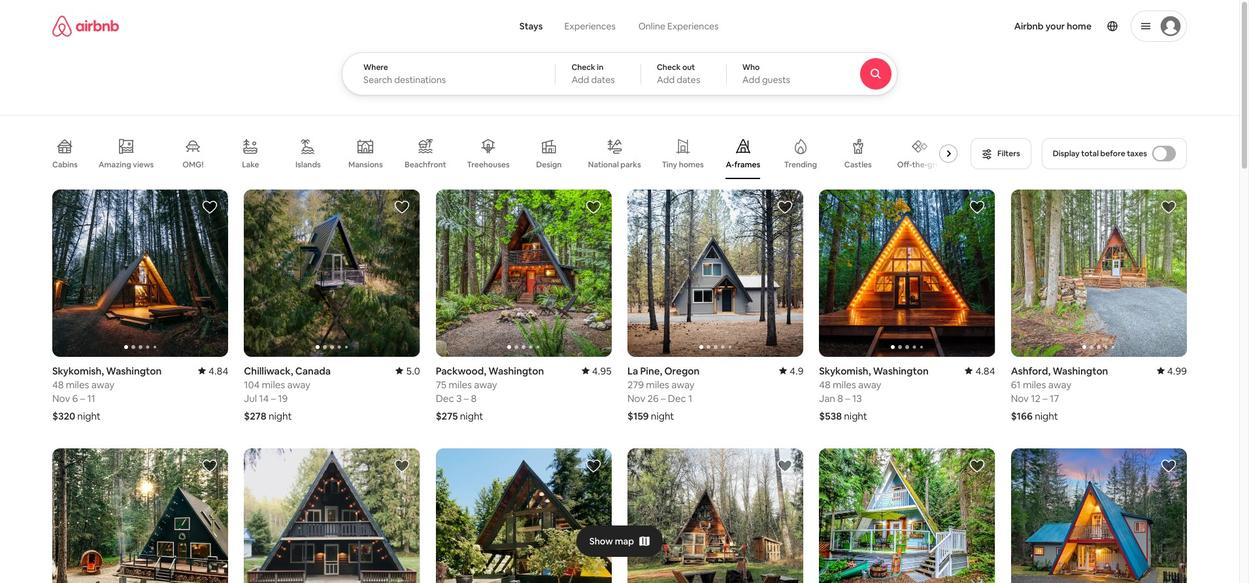 Task type: vqa. For each thing, say whether or not it's contained in the screenshot.
the left not
no



Task type: locate. For each thing, give the bounding box(es) containing it.
night inside packwood, washington 75 miles away dec 3 – 8 $275 night
[[460, 410, 483, 422]]

miles inside chilliwack, canada 104 miles away jul 14 – 19 $278 night
[[262, 378, 285, 391]]

0 horizontal spatial skykomish,
[[52, 365, 104, 377]]

0 horizontal spatial dec
[[436, 392, 454, 405]]

night for packwood, washington 75 miles away dec 3 – 8 $275 night
[[460, 410, 483, 422]]

5 miles from the left
[[449, 379, 472, 391]]

2 dec from the left
[[436, 392, 454, 405]]

nov down 279
[[628, 392, 646, 405]]

48 up $320
[[52, 378, 64, 391]]

2 add to wishlist: skykomish, washington image from the left
[[969, 199, 985, 215]]

$166
[[1011, 410, 1033, 422]]

1 miles from the left
[[66, 378, 89, 391]]

add to wishlist: packwood, washington image
[[778, 458, 793, 474]]

1 skykomish, from the left
[[52, 365, 104, 377]]

show map button
[[577, 526, 663, 557]]

dates inside the check in add dates
[[591, 74, 615, 86]]

omg!
[[183, 160, 204, 170]]

4 miles from the left
[[833, 378, 856, 391]]

4.99 out of 5 average rating image
[[1157, 365, 1187, 377]]

– inside chilliwack, canada 104 miles away jul 14 – 19 $278 night
[[271, 392, 276, 405]]

nov left 6
[[52, 392, 70, 405]]

1 dates from the left
[[591, 74, 615, 86]]

– inside skykomish, washington 48 miles away jan 8 – 13 $538 night
[[846, 392, 850, 405]]

0 horizontal spatial check
[[572, 62, 595, 73]]

night inside ashford, washington 61 miles away nov 12 – 17 $166 night
[[1035, 410, 1058, 422]]

add inside who add guests
[[743, 74, 760, 86]]

dates inside check out add dates
[[677, 74, 701, 86]]

miles for packwood, washington 75 miles away dec 3 – 8 $275 night
[[449, 379, 472, 391]]

1 horizontal spatial 4.84
[[976, 365, 996, 377]]

1 horizontal spatial 8
[[838, 392, 843, 405]]

night down 17
[[1035, 410, 1058, 422]]

12
[[1031, 392, 1041, 405]]

– inside ashford, washington 61 miles away nov 12 – 17 $166 night
[[1043, 392, 1048, 405]]

4.84 out of 5 average rating image
[[198, 365, 228, 377], [965, 365, 996, 377]]

0 horizontal spatial 48
[[52, 378, 64, 391]]

night inside chilliwack, canada 104 miles away jul 14 – 19 $278 night
[[269, 410, 292, 422]]

1 4.84 from the left
[[209, 365, 228, 377]]

skykomish, for 6
[[52, 365, 104, 377]]

1 horizontal spatial dec
[[668, 392, 686, 405]]

check left in
[[572, 62, 595, 73]]

dates down out
[[677, 74, 701, 86]]

dec
[[668, 392, 686, 405], [436, 392, 454, 405]]

miles up 13
[[833, 378, 856, 391]]

experiences
[[565, 20, 616, 32], [668, 20, 719, 32]]

1 horizontal spatial nov
[[628, 392, 646, 405]]

a-frames
[[726, 160, 761, 170]]

3 nov from the left
[[1011, 392, 1029, 405]]

out
[[683, 62, 695, 73]]

– inside skykomish, washington 48 miles away nov 6 – 11 $320 night
[[80, 392, 85, 405]]

pine,
[[640, 365, 663, 377]]

2 48 from the left
[[820, 378, 831, 391]]

nov
[[52, 392, 70, 405], [628, 392, 646, 405], [1011, 392, 1029, 405]]

group containing amazing views
[[52, 128, 963, 179]]

1 8 from the left
[[838, 392, 843, 405]]

washington inside skykomish, washington 48 miles away jan 8 – 13 $538 night
[[873, 365, 929, 377]]

add inside check out add dates
[[657, 74, 675, 86]]

1 experiences from the left
[[565, 20, 616, 32]]

away down oregon
[[672, 378, 695, 391]]

None search field
[[342, 0, 934, 95]]

1 horizontal spatial add to wishlist: ashford, washington image
[[1161, 458, 1177, 474]]

1 horizontal spatial 48
[[820, 378, 831, 391]]

miles inside skykomish, washington 48 miles away jan 8 – 13 $538 night
[[833, 378, 856, 391]]

4 washington from the left
[[1053, 365, 1109, 377]]

group
[[52, 128, 963, 179], [52, 190, 228, 357], [244, 190, 420, 357], [436, 190, 612, 357], [628, 190, 804, 357], [820, 190, 996, 357], [1011, 190, 1187, 357], [52, 448, 228, 583], [244, 448, 420, 583], [436, 448, 612, 583], [628, 448, 804, 583], [820, 448, 996, 583], [1011, 448, 1187, 583]]

48 inside skykomish, washington 48 miles away jan 8 – 13 $538 night
[[820, 378, 831, 391]]

1 horizontal spatial add
[[657, 74, 675, 86]]

stays
[[520, 20, 543, 32]]

3 away from the left
[[672, 378, 695, 391]]

26
[[648, 392, 659, 405]]

8 right 3
[[471, 392, 477, 405]]

map
[[615, 536, 634, 547]]

1 add to wishlist: ashford, washington image from the left
[[394, 458, 410, 474]]

night for ashford, washington 61 miles away nov 12 – 17 $166 night
[[1035, 410, 1058, 422]]

la
[[628, 365, 638, 377]]

washington inside skykomish, washington 48 miles away nov 6 – 11 $320 night
[[106, 365, 162, 377]]

1 horizontal spatial check
[[657, 62, 681, 73]]

1 dec from the left
[[668, 392, 686, 405]]

– left 19
[[271, 392, 276, 405]]

0 horizontal spatial add to wishlist: skykomish, washington image
[[202, 199, 218, 215]]

0 horizontal spatial 8
[[471, 392, 477, 405]]

nov for 61
[[1011, 392, 1029, 405]]

add for check in add dates
[[572, 74, 589, 86]]

skykomish, inside skykomish, washington 48 miles away nov 6 – 11 $320 night
[[52, 365, 104, 377]]

add to wishlist: skykomish, washington image
[[202, 199, 218, 215], [969, 199, 985, 215]]

3 – from the left
[[661, 392, 666, 405]]

1 check from the left
[[572, 62, 595, 73]]

5 – from the left
[[464, 392, 469, 405]]

2 miles from the left
[[262, 378, 285, 391]]

chilliwack, canada 104 miles away jul 14 – 19 $278 night
[[244, 365, 331, 422]]

48 for nov
[[52, 378, 64, 391]]

3 add from the left
[[743, 74, 760, 86]]

washington inside packwood, washington 75 miles away dec 3 – 8 $275 night
[[489, 365, 544, 377]]

5 away from the left
[[474, 379, 497, 391]]

$278
[[244, 410, 267, 422]]

washington
[[106, 365, 162, 377], [873, 365, 929, 377], [489, 365, 544, 377], [1053, 365, 1109, 377]]

total
[[1082, 148, 1099, 159]]

0 horizontal spatial dates
[[591, 74, 615, 86]]

display total before taxes
[[1053, 148, 1148, 159]]

3 washington from the left
[[489, 365, 544, 377]]

2 4.84 from the left
[[976, 365, 996, 377]]

– left 17
[[1043, 392, 1048, 405]]

night down 11 in the bottom of the page
[[77, 410, 101, 422]]

– right 6
[[80, 392, 85, 405]]

6
[[72, 392, 78, 405]]

night inside skykomish, washington 48 miles away jan 8 – 13 $538 night
[[844, 410, 868, 422]]

dec inside packwood, washington 75 miles away dec 3 – 8 $275 night
[[436, 392, 454, 405]]

add to wishlist: la pine, oregon image
[[778, 199, 793, 215]]

check left out
[[657, 62, 681, 73]]

2 8 from the left
[[471, 392, 477, 405]]

nov inside la pine, oregon 279 miles away nov 26 – dec 1 $159 night
[[628, 392, 646, 405]]

beachfront
[[405, 160, 446, 170]]

miles down packwood, at bottom left
[[449, 379, 472, 391]]

6 – from the left
[[1043, 392, 1048, 405]]

1 horizontal spatial dates
[[677, 74, 701, 86]]

8
[[838, 392, 843, 405], [471, 392, 477, 405]]

away inside la pine, oregon 279 miles away nov 26 – dec 1 $159 night
[[672, 378, 695, 391]]

cabins
[[52, 160, 78, 170]]

add to wishlist: skykomish, washington image down filters button
[[969, 199, 985, 215]]

away for skykomish, washington 48 miles away jan 8 – 13 $538 night
[[859, 378, 882, 391]]

treehouses
[[467, 160, 510, 170]]

0 horizontal spatial nov
[[52, 392, 70, 405]]

night
[[77, 410, 101, 422], [269, 410, 292, 422], [651, 410, 674, 422], [844, 410, 868, 422], [460, 410, 483, 422], [1035, 410, 1058, 422]]

1 horizontal spatial 4.84 out of 5 average rating image
[[965, 365, 996, 377]]

add to wishlist: skykomish, washington image for skykomish, washington 48 miles away jan 8 – 13 $538 night
[[969, 199, 985, 215]]

2 add from the left
[[657, 74, 675, 86]]

dates down in
[[591, 74, 615, 86]]

miles inside ashford, washington 61 miles away nov 12 – 17 $166 night
[[1023, 379, 1047, 391]]

2 washington from the left
[[873, 365, 929, 377]]

6 miles from the left
[[1023, 379, 1047, 391]]

stays button
[[509, 13, 553, 39]]

miles up '12'
[[1023, 379, 1047, 391]]

add down who
[[743, 74, 760, 86]]

miles up 26
[[646, 378, 670, 391]]

1 horizontal spatial skykomish,
[[820, 365, 871, 377]]

away up 11 in the bottom of the page
[[91, 378, 115, 391]]

1 horizontal spatial add to wishlist: skykomish, washington image
[[969, 199, 985, 215]]

1
[[689, 392, 693, 405]]

2 night from the left
[[269, 410, 292, 422]]

washington inside ashford, washington 61 miles away nov 12 – 17 $166 night
[[1053, 365, 1109, 377]]

4 – from the left
[[846, 392, 850, 405]]

add to wishlist: skykomish, washington image down omg!
[[202, 199, 218, 215]]

0 horizontal spatial add
[[572, 74, 589, 86]]

mansions
[[349, 160, 383, 170]]

4.84 left the "chilliwack,"
[[209, 365, 228, 377]]

night inside la pine, oregon 279 miles away nov 26 – dec 1 $159 night
[[651, 410, 674, 422]]

11
[[87, 392, 95, 405]]

away down packwood, at bottom left
[[474, 379, 497, 391]]

chilliwack,
[[244, 365, 293, 377]]

ashford,
[[1011, 365, 1051, 377]]

experiences right online on the top right of page
[[668, 20, 719, 32]]

2 nov from the left
[[628, 392, 646, 405]]

add inside the check in add dates
[[572, 74, 589, 86]]

dates
[[591, 74, 615, 86], [677, 74, 701, 86]]

miles inside la pine, oregon 279 miles away nov 26 – dec 1 $159 night
[[646, 378, 670, 391]]

who
[[743, 62, 760, 73]]

miles
[[66, 378, 89, 391], [262, 378, 285, 391], [646, 378, 670, 391], [833, 378, 856, 391], [449, 379, 472, 391], [1023, 379, 1047, 391]]

1 washington from the left
[[106, 365, 162, 377]]

add down online experiences
[[657, 74, 675, 86]]

add
[[572, 74, 589, 86], [657, 74, 675, 86], [743, 74, 760, 86]]

online
[[639, 20, 666, 32]]

– right 3
[[464, 392, 469, 405]]

2 dates from the left
[[677, 74, 701, 86]]

show
[[590, 536, 613, 547]]

away
[[91, 378, 115, 391], [287, 378, 311, 391], [672, 378, 695, 391], [859, 378, 882, 391], [474, 379, 497, 391], [1049, 379, 1072, 391]]

skykomish, up 6
[[52, 365, 104, 377]]

away inside chilliwack, canada 104 miles away jul 14 – 19 $278 night
[[287, 378, 311, 391]]

– inside la pine, oregon 279 miles away nov 26 – dec 1 $159 night
[[661, 392, 666, 405]]

night down 13
[[844, 410, 868, 422]]

nov inside skykomish, washington 48 miles away nov 6 – 11 $320 night
[[52, 392, 70, 405]]

2 – from the left
[[271, 392, 276, 405]]

nov for 48
[[52, 392, 70, 405]]

4 night from the left
[[844, 410, 868, 422]]

4 away from the left
[[859, 378, 882, 391]]

2 check from the left
[[657, 62, 681, 73]]

tiny
[[662, 160, 677, 170]]

away down canada
[[287, 378, 311, 391]]

night down 19
[[269, 410, 292, 422]]

add to wishlist: qualicum beach, canada image
[[969, 458, 985, 474]]

4.84 out of 5 average rating image left ashford,
[[965, 365, 996, 377]]

guests
[[762, 74, 791, 86]]

2 horizontal spatial add
[[743, 74, 760, 86]]

packwood,
[[436, 365, 487, 377]]

night down 26
[[651, 410, 674, 422]]

miles down the "chilliwack,"
[[262, 378, 285, 391]]

4.84 out of 5 average rating image left the "chilliwack,"
[[198, 365, 228, 377]]

48
[[52, 378, 64, 391], [820, 378, 831, 391]]

– right 26
[[661, 392, 666, 405]]

1 horizontal spatial experiences
[[668, 20, 719, 32]]

dates for check out add dates
[[677, 74, 701, 86]]

0 horizontal spatial experiences
[[565, 20, 616, 32]]

experiences up in
[[565, 20, 616, 32]]

48 inside skykomish, washington 48 miles away nov 6 – 11 $320 night
[[52, 378, 64, 391]]

la pine, oregon 279 miles away nov 26 – dec 1 $159 night
[[628, 365, 700, 422]]

taxes
[[1127, 148, 1148, 159]]

3 night from the left
[[651, 410, 674, 422]]

nov down 61
[[1011, 392, 1029, 405]]

1 nov from the left
[[52, 392, 70, 405]]

away inside skykomish, washington 48 miles away nov 6 – 11 $320 night
[[91, 378, 115, 391]]

4.84 for skykomish, washington 48 miles away jan 8 – 13 $538 night
[[976, 365, 996, 377]]

miles up 6
[[66, 378, 89, 391]]

6 away from the left
[[1049, 379, 1072, 391]]

night down 3
[[460, 410, 483, 422]]

skykomish, inside skykomish, washington 48 miles away jan 8 – 13 $538 night
[[820, 365, 871, 377]]

1 add from the left
[[572, 74, 589, 86]]

– inside packwood, washington 75 miles away dec 3 – 8 $275 night
[[464, 392, 469, 405]]

away inside ashford, washington 61 miles away nov 12 – 17 $166 night
[[1049, 379, 1072, 391]]

skykomish,
[[52, 365, 104, 377], [820, 365, 871, 377]]

home
[[1067, 20, 1092, 32]]

2 away from the left
[[287, 378, 311, 391]]

–
[[80, 392, 85, 405], [271, 392, 276, 405], [661, 392, 666, 405], [846, 392, 850, 405], [464, 392, 469, 405], [1043, 392, 1048, 405]]

night inside skykomish, washington 48 miles away nov 6 – 11 $320 night
[[77, 410, 101, 422]]

17
[[1050, 392, 1059, 405]]

dec left 3
[[436, 392, 454, 405]]

skykomish, washington 48 miles away nov 6 – 11 $320 night
[[52, 365, 162, 422]]

14
[[259, 392, 269, 405]]

experiences button
[[553, 13, 627, 39]]

nov inside ashford, washington 61 miles away nov 12 – 17 $166 night
[[1011, 392, 1029, 405]]

trending
[[784, 160, 817, 170]]

– left 13
[[846, 392, 850, 405]]

2 4.84 out of 5 average rating image from the left
[[965, 365, 996, 377]]

4.99
[[1168, 365, 1187, 377]]

away inside packwood, washington 75 miles away dec 3 – 8 $275 night
[[474, 379, 497, 391]]

4.84 left ashford,
[[976, 365, 996, 377]]

skykomish, up 13
[[820, 365, 871, 377]]

5 night from the left
[[460, 410, 483, 422]]

8 right jan
[[838, 392, 843, 405]]

– for packwood, washington 75 miles away dec 3 – 8 $275 night
[[464, 392, 469, 405]]

8 inside packwood, washington 75 miles away dec 3 – 8 $275 night
[[471, 392, 477, 405]]

filters button
[[971, 138, 1032, 169]]

check inside the check in add dates
[[572, 62, 595, 73]]

miles inside packwood, washington 75 miles away dec 3 – 8 $275 night
[[449, 379, 472, 391]]

add to wishlist: ashford, washington image
[[1161, 199, 1177, 215]]

2 skykomish, from the left
[[820, 365, 871, 377]]

away up 17
[[1049, 379, 1072, 391]]

in
[[597, 62, 604, 73]]

away up 13
[[859, 378, 882, 391]]

6 night from the left
[[1035, 410, 1058, 422]]

0 horizontal spatial add to wishlist: ashford, washington image
[[394, 458, 410, 474]]

add to wishlist: ashford, washington image
[[394, 458, 410, 474], [1161, 458, 1177, 474]]

3 miles from the left
[[646, 378, 670, 391]]

1 add to wishlist: skykomish, washington image from the left
[[202, 199, 218, 215]]

off-
[[898, 159, 912, 170]]

1 away from the left
[[91, 378, 115, 391]]

1 4.84 out of 5 average rating image from the left
[[198, 365, 228, 377]]

away inside skykomish, washington 48 miles away jan 8 – 13 $538 night
[[859, 378, 882, 391]]

1 night from the left
[[77, 410, 101, 422]]

48 up jan
[[820, 378, 831, 391]]

check inside check out add dates
[[657, 62, 681, 73]]

skykomish, for 8
[[820, 365, 871, 377]]

amazing views
[[99, 159, 154, 170]]

jul
[[244, 392, 257, 405]]

2 horizontal spatial nov
[[1011, 392, 1029, 405]]

3
[[456, 392, 462, 405]]

8 inside skykomish, washington 48 miles away jan 8 – 13 $538 night
[[838, 392, 843, 405]]

washington for skykomish, washington 48 miles away jan 8 – 13 $538 night
[[873, 365, 929, 377]]

dec left 1
[[668, 392, 686, 405]]

1 48 from the left
[[52, 378, 64, 391]]

0 horizontal spatial 4.84 out of 5 average rating image
[[198, 365, 228, 377]]

0 horizontal spatial 4.84
[[209, 365, 228, 377]]

miles inside skykomish, washington 48 miles away nov 6 – 11 $320 night
[[66, 378, 89, 391]]

add down experiences button
[[572, 74, 589, 86]]

1 – from the left
[[80, 392, 85, 405]]

check
[[572, 62, 595, 73], [657, 62, 681, 73]]



Task type: describe. For each thing, give the bounding box(es) containing it.
airbnb your home
[[1015, 20, 1092, 32]]

61
[[1011, 379, 1021, 391]]

who add guests
[[743, 62, 791, 86]]

4.84 for skykomish, washington 48 miles away nov 6 – 11 $320 night
[[209, 365, 228, 377]]

add to wishlist: chilliwack, canada image
[[394, 199, 410, 215]]

$538
[[820, 410, 842, 422]]

104
[[244, 378, 260, 391]]

show map
[[590, 536, 634, 547]]

off-the-grid
[[898, 159, 943, 170]]

none search field containing stays
[[342, 0, 934, 95]]

$159
[[628, 410, 649, 422]]

a-
[[726, 160, 735, 170]]

parks
[[621, 159, 641, 170]]

2 experiences from the left
[[668, 20, 719, 32]]

airbnb
[[1015, 20, 1044, 32]]

– for chilliwack, canada 104 miles away jul 14 – 19 $278 night
[[271, 392, 276, 405]]

night for skykomish, washington 48 miles away nov 6 – 11 $320 night
[[77, 410, 101, 422]]

skykomish, washington 48 miles away jan 8 – 13 $538 night
[[820, 365, 929, 422]]

75
[[436, 379, 447, 391]]

online experiences link
[[627, 13, 730, 39]]

canada
[[295, 365, 331, 377]]

where
[[364, 62, 388, 73]]

$275
[[436, 410, 458, 422]]

check for check in add dates
[[572, 62, 595, 73]]

jan
[[820, 392, 836, 405]]

miles for skykomish, washington 48 miles away jan 8 – 13 $538 night
[[833, 378, 856, 391]]

– for skykomish, washington 48 miles away nov 6 – 11 $320 night
[[80, 392, 85, 405]]

airbnb your home link
[[1007, 12, 1100, 40]]

miles for chilliwack, canada 104 miles away jul 14 – 19 $278 night
[[262, 378, 285, 391]]

away for chilliwack, canada 104 miles away jul 14 – 19 $278 night
[[287, 378, 311, 391]]

display total before taxes button
[[1042, 138, 1187, 169]]

add to wishlist: packwood, washington image
[[586, 199, 602, 215]]

– for ashford, washington 61 miles away nov 12 – 17 $166 night
[[1043, 392, 1048, 405]]

washington for ashford, washington 61 miles away nov 12 – 17 $166 night
[[1053, 365, 1109, 377]]

add for check out add dates
[[657, 74, 675, 86]]

filters
[[998, 148, 1020, 159]]

add to wishlist: skykomish, washington image for skykomish, washington 48 miles away nov 6 – 11 $320 night
[[202, 199, 218, 215]]

check out add dates
[[657, 62, 701, 86]]

what can we help you find? tab list
[[509, 13, 627, 39]]

4.84 out of 5 average rating image for skykomish, washington 48 miles away jan 8 – 13 $538 night
[[965, 365, 996, 377]]

castles
[[845, 160, 872, 170]]

before
[[1101, 148, 1126, 159]]

views
[[133, 159, 154, 170]]

experiences inside button
[[565, 20, 616, 32]]

lake
[[242, 160, 259, 170]]

$320
[[52, 410, 75, 422]]

night for chilliwack, canada 104 miles away jul 14 – 19 $278 night
[[269, 410, 292, 422]]

4.95 out of 5 average rating image
[[582, 365, 612, 377]]

design
[[536, 160, 562, 170]]

display
[[1053, 148, 1080, 159]]

5.0
[[406, 365, 420, 377]]

add to wishlist: seattle, washington image
[[586, 458, 602, 474]]

5.0 out of 5 average rating image
[[396, 365, 420, 377]]

away for skykomish, washington 48 miles away nov 6 – 11 $320 night
[[91, 378, 115, 391]]

miles for skykomish, washington 48 miles away nov 6 – 11 $320 night
[[66, 378, 89, 391]]

oregon
[[665, 365, 700, 377]]

13
[[853, 392, 862, 405]]

19
[[278, 392, 288, 405]]

profile element
[[751, 0, 1187, 52]]

2 add to wishlist: ashford, washington image from the left
[[1161, 458, 1177, 474]]

dec inside la pine, oregon 279 miles away nov 26 – dec 1 $159 night
[[668, 392, 686, 405]]

Where field
[[364, 74, 534, 86]]

miles for ashford, washington 61 miles away nov 12 – 17 $166 night
[[1023, 379, 1047, 391]]

stays tab panel
[[342, 52, 934, 95]]

check for check out add dates
[[657, 62, 681, 73]]

279
[[628, 378, 644, 391]]

away for packwood, washington 75 miles away dec 3 – 8 $275 night
[[474, 379, 497, 391]]

check in add dates
[[572, 62, 615, 86]]

homes
[[679, 160, 704, 170]]

away for ashford, washington 61 miles away nov 12 – 17 $166 night
[[1049, 379, 1072, 391]]

4.9 out of 5 average rating image
[[779, 365, 804, 377]]

amazing
[[99, 159, 131, 170]]

4.95
[[592, 365, 612, 377]]

4.84 out of 5 average rating image for skykomish, washington 48 miles away nov 6 – 11 $320 night
[[198, 365, 228, 377]]

ashford, washington 61 miles away nov 12 – 17 $166 night
[[1011, 365, 1109, 422]]

islands
[[296, 160, 321, 170]]

dates for check in add dates
[[591, 74, 615, 86]]

national
[[588, 159, 619, 170]]

grid
[[928, 159, 943, 170]]

online experiences
[[639, 20, 719, 32]]

washington for skykomish, washington 48 miles away nov 6 – 11 $320 night
[[106, 365, 162, 377]]

– for skykomish, washington 48 miles away jan 8 – 13 $538 night
[[846, 392, 850, 405]]

night for skykomish, washington 48 miles away jan 8 – 13 $538 night
[[844, 410, 868, 422]]

your
[[1046, 20, 1065, 32]]

national parks
[[588, 159, 641, 170]]

frames
[[735, 160, 761, 170]]

washington for packwood, washington 75 miles away dec 3 – 8 $275 night
[[489, 365, 544, 377]]

packwood, washington 75 miles away dec 3 – 8 $275 night
[[436, 365, 544, 422]]

tiny homes
[[662, 160, 704, 170]]

the-
[[912, 159, 928, 170]]

add to wishlist: ronald, washington image
[[202, 458, 218, 474]]

4.9
[[790, 365, 804, 377]]

48 for jan
[[820, 378, 831, 391]]



